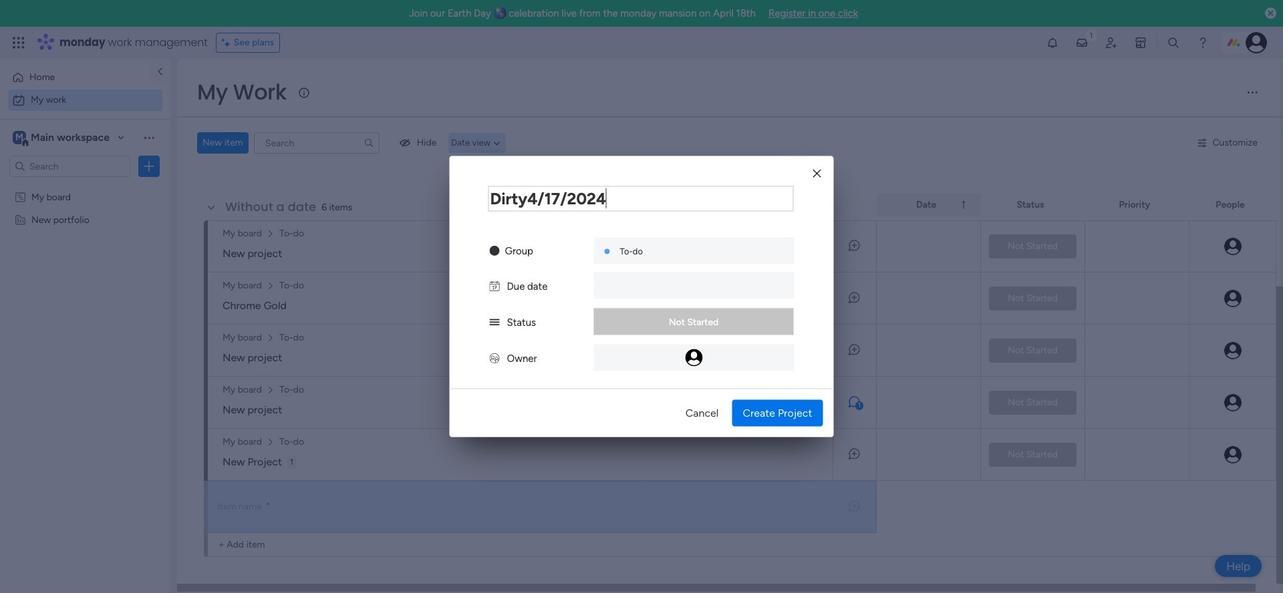 Task type: locate. For each thing, give the bounding box(es) containing it.
column header
[[877, 194, 982, 217]]

option
[[8, 67, 142, 88], [8, 90, 162, 111], [0, 185, 171, 188]]

v2 status image
[[490, 317, 500, 329]]

workspace selection element
[[13, 130, 112, 147]]

0 vertical spatial option
[[8, 67, 142, 88]]

dapulse date column image
[[490, 281, 500, 293]]

update feed image
[[1076, 36, 1089, 49]]

None field
[[488, 186, 794, 212]]

search image
[[364, 138, 374, 148]]

1 image
[[1086, 27, 1098, 42]]

v2 sun image
[[490, 245, 500, 257]]

dialog
[[450, 156, 834, 438]]

close image
[[813, 169, 821, 179]]

None search field
[[254, 132, 380, 154]]

list box
[[0, 183, 171, 412]]



Task type: vqa. For each thing, say whether or not it's contained in the screenshot.
0 within the WITHOUT A DATE / 0 ITEMS
no



Task type: describe. For each thing, give the bounding box(es) containing it.
invite members image
[[1105, 36, 1119, 49]]

help image
[[1197, 36, 1210, 49]]

v2 multiple person column image
[[490, 353, 500, 365]]

workspace image
[[13, 130, 26, 145]]

sort image
[[959, 200, 969, 211]]

Filter dashboard by text search field
[[254, 132, 380, 154]]

Search in workspace field
[[28, 159, 112, 174]]

select product image
[[12, 36, 25, 49]]

see plans image
[[222, 35, 234, 50]]

search everything image
[[1167, 36, 1181, 49]]

monday marketplace image
[[1135, 36, 1148, 49]]

2 vertical spatial option
[[0, 185, 171, 188]]

notifications image
[[1046, 36, 1060, 49]]

jacob simon image
[[1246, 32, 1268, 53]]

1 vertical spatial option
[[8, 90, 162, 111]]



